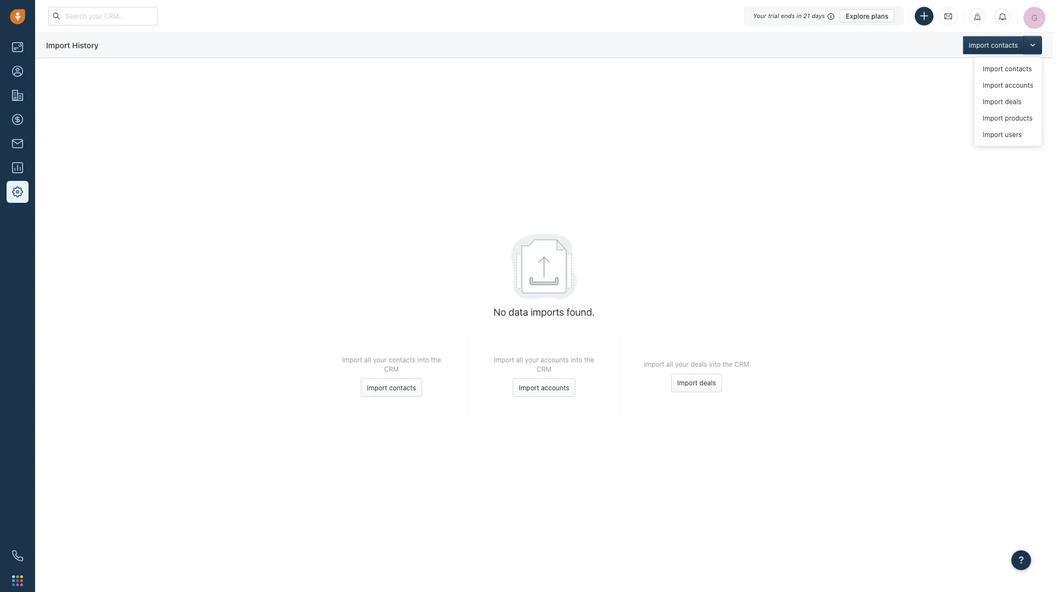 Task type: describe. For each thing, give the bounding box(es) containing it.
1 vertical spatial import contacts
[[983, 65, 1032, 73]]

all for deals
[[666, 361, 673, 368]]

0 vertical spatial import accounts
[[983, 81, 1033, 89]]

import inside the "import accounts" button
[[519, 384, 539, 392]]

your trial ends in 21 days
[[753, 12, 825, 19]]

history
[[72, 40, 98, 50]]

send email image
[[944, 12, 952, 21]]

your
[[753, 12, 766, 19]]

in
[[797, 12, 802, 19]]

import contacts for the leftmost import contacts button
[[367, 384, 416, 392]]

Search your CRM... text field
[[48, 7, 158, 26]]

import all your deals into the crm
[[644, 361, 749, 368]]

1 horizontal spatial import deals
[[983, 98, 1021, 106]]

import inside import all your accounts into the crm
[[494, 356, 514, 364]]

import users
[[983, 131, 1022, 138]]

no
[[493, 306, 506, 318]]

trial
[[768, 12, 779, 19]]

explore plans
[[846, 12, 888, 20]]

into for accounts
[[571, 356, 582, 364]]

import products
[[983, 114, 1033, 122]]

all for contacts
[[364, 356, 371, 364]]

your for contacts
[[373, 356, 387, 364]]

accounts inside button
[[541, 384, 569, 392]]

products
[[1005, 114, 1033, 122]]

all for accounts
[[516, 356, 523, 364]]

import accounts inside button
[[519, 384, 569, 392]]

imports
[[531, 306, 564, 318]]

import accounts button
[[513, 379, 575, 397]]

users
[[1005, 131, 1022, 138]]

deals inside import deals button
[[699, 379, 716, 387]]

crm for deals
[[734, 361, 749, 368]]

data
[[509, 306, 528, 318]]

import all your accounts into the crm
[[494, 356, 594, 373]]

your for accounts
[[525, 356, 539, 364]]

ends
[[781, 12, 795, 19]]



Task type: locate. For each thing, give the bounding box(es) containing it.
1 vertical spatial accounts
[[540, 356, 569, 364]]

explore plans link
[[840, 9, 895, 22]]

0 horizontal spatial crm
[[384, 365, 399, 373]]

crm for contacts
[[384, 365, 399, 373]]

0 horizontal spatial into
[[417, 356, 429, 364]]

0 vertical spatial import contacts
[[969, 41, 1018, 49]]

1 horizontal spatial the
[[584, 356, 594, 364]]

no data imports found.
[[493, 306, 595, 318]]

crm for accounts
[[537, 365, 551, 373]]

2 vertical spatial import contacts
[[367, 384, 416, 392]]

import inside import all your contacts into the crm
[[342, 356, 362, 364]]

deals
[[1005, 98, 1021, 106], [691, 361, 707, 368], [699, 379, 716, 387]]

1 horizontal spatial crm
[[537, 365, 551, 373]]

import accounts
[[983, 81, 1033, 89], [519, 384, 569, 392]]

0 vertical spatial deals
[[1005, 98, 1021, 106]]

1 horizontal spatial into
[[571, 356, 582, 364]]

the for import all your contacts into the crm
[[431, 356, 441, 364]]

import
[[46, 40, 70, 50], [969, 41, 989, 49], [983, 65, 1003, 73], [983, 81, 1003, 89], [983, 98, 1003, 106], [983, 114, 1003, 122], [983, 131, 1003, 138], [342, 356, 362, 364], [494, 356, 514, 364], [644, 361, 664, 368], [677, 379, 698, 387], [367, 384, 387, 392], [519, 384, 539, 392]]

import accounts up import products
[[983, 81, 1033, 89]]

2 horizontal spatial crm
[[734, 361, 749, 368]]

import all your contacts into the crm
[[342, 356, 441, 373]]

1 horizontal spatial import contacts button
[[963, 36, 1023, 55]]

1 vertical spatial import deals
[[677, 379, 716, 387]]

freshworks switcher image
[[12, 575, 23, 586]]

plans
[[871, 12, 888, 20]]

the inside import all your accounts into the crm
[[584, 356, 594, 364]]

your inside import all your accounts into the crm
[[525, 356, 539, 364]]

1 vertical spatial import contacts button
[[361, 379, 422, 397]]

accounts inside import all your accounts into the crm
[[540, 356, 569, 364]]

found.
[[567, 306, 595, 318]]

the inside import all your contacts into the crm
[[431, 356, 441, 364]]

2 vertical spatial deals
[[699, 379, 716, 387]]

2 vertical spatial accounts
[[541, 384, 569, 392]]

import contacts
[[969, 41, 1018, 49], [983, 65, 1032, 73], [367, 384, 416, 392]]

accounts down import all your accounts into the crm at the bottom of the page
[[541, 384, 569, 392]]

import accounts down import all your accounts into the crm at the bottom of the page
[[519, 384, 569, 392]]

contacts inside import all your contacts into the crm
[[389, 356, 416, 364]]

2 horizontal spatial the
[[723, 361, 733, 368]]

your for deals
[[675, 361, 689, 368]]

into for deals
[[709, 361, 721, 368]]

crm
[[734, 361, 749, 368], [384, 365, 399, 373], [537, 365, 551, 373]]

deals down import all your deals into the crm
[[699, 379, 716, 387]]

0 vertical spatial accounts
[[1005, 81, 1033, 89]]

crm inside import all your accounts into the crm
[[537, 365, 551, 373]]

0 horizontal spatial the
[[431, 356, 441, 364]]

0 horizontal spatial import accounts
[[519, 384, 569, 392]]

import deals up import products
[[983, 98, 1021, 106]]

all
[[364, 356, 371, 364], [516, 356, 523, 364], [666, 361, 673, 368]]

0 horizontal spatial your
[[373, 356, 387, 364]]

1 vertical spatial import accounts
[[519, 384, 569, 392]]

2 horizontal spatial into
[[709, 361, 721, 368]]

the for import all your deals into the crm
[[723, 361, 733, 368]]

import contacts for import contacts button to the top
[[969, 41, 1018, 49]]

1 horizontal spatial import accounts
[[983, 81, 1033, 89]]

crm inside import all your contacts into the crm
[[384, 365, 399, 373]]

1 horizontal spatial all
[[516, 356, 523, 364]]

into
[[417, 356, 429, 364], [571, 356, 582, 364], [709, 361, 721, 368]]

into for contacts
[[417, 356, 429, 364]]

phone element
[[7, 545, 29, 567]]

all inside import all your accounts into the crm
[[516, 356, 523, 364]]

0 vertical spatial import contacts button
[[963, 36, 1023, 55]]

accounts
[[1005, 81, 1033, 89], [540, 356, 569, 364], [541, 384, 569, 392]]

0 horizontal spatial all
[[364, 356, 371, 364]]

import history
[[46, 40, 98, 50]]

all inside import all your contacts into the crm
[[364, 356, 371, 364]]

0 horizontal spatial import deals
[[677, 379, 716, 387]]

2 horizontal spatial your
[[675, 361, 689, 368]]

accounts up products
[[1005, 81, 1033, 89]]

1 horizontal spatial your
[[525, 356, 539, 364]]

import deals button
[[671, 374, 722, 393]]

explore
[[846, 12, 870, 20]]

import deals inside button
[[677, 379, 716, 387]]

import contacts button
[[963, 36, 1023, 55], [361, 379, 422, 397]]

import deals
[[983, 98, 1021, 106], [677, 379, 716, 387]]

0 vertical spatial import deals
[[983, 98, 1021, 106]]

0 horizontal spatial import contacts button
[[361, 379, 422, 397]]

21
[[803, 12, 810, 19]]

the for import all your accounts into the crm
[[584, 356, 594, 364]]

your
[[373, 356, 387, 364], [525, 356, 539, 364], [675, 361, 689, 368]]

import deals down import all your deals into the crm
[[677, 379, 716, 387]]

contacts
[[991, 41, 1018, 49], [1005, 65, 1032, 73], [389, 356, 416, 364], [389, 384, 416, 392]]

your inside import all your contacts into the crm
[[373, 356, 387, 364]]

the
[[431, 356, 441, 364], [584, 356, 594, 364], [723, 361, 733, 368]]

into inside import all your contacts into the crm
[[417, 356, 429, 364]]

into inside import all your accounts into the crm
[[571, 356, 582, 364]]

accounts up the "import accounts" button
[[540, 356, 569, 364]]

1 vertical spatial deals
[[691, 361, 707, 368]]

deals up import deals button
[[691, 361, 707, 368]]

import inside import deals button
[[677, 379, 698, 387]]

2 horizontal spatial all
[[666, 361, 673, 368]]

days
[[812, 12, 825, 19]]

deals up import products
[[1005, 98, 1021, 106]]

phone image
[[12, 551, 23, 562]]



Task type: vqa. For each thing, say whether or not it's contained in the screenshot.
( related to Tasks
no



